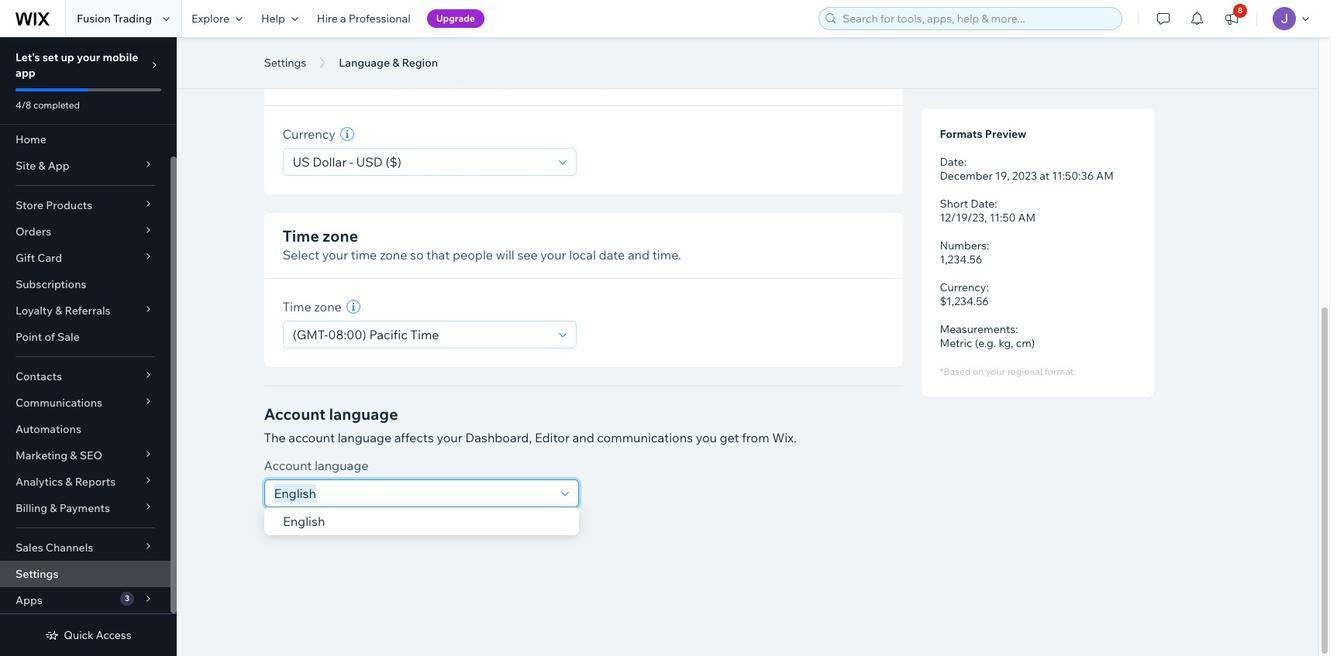 Task type: locate. For each thing, give the bounding box(es) containing it.
1 vertical spatial people
[[453, 247, 493, 263]]

: down 19, at top
[[995, 197, 998, 211]]

site & app button
[[0, 153, 171, 179]]

: inside numbers : 1,234.56
[[987, 239, 990, 253]]

account down the
[[264, 458, 312, 474]]

2 time from the top
[[283, 299, 312, 315]]

1 horizontal spatial date
[[971, 197, 995, 211]]

8
[[1238, 5, 1243, 16]]

editor
[[535, 430, 570, 446]]

and right editor
[[573, 430, 595, 446]]

3
[[125, 594, 130, 604]]

1 horizontal spatial and
[[573, 430, 595, 446]]

1 horizontal spatial see
[[518, 247, 538, 263]]

fusion
[[77, 12, 111, 26]]

date right the short
[[971, 197, 995, 211]]

am
[[1097, 169, 1114, 183], [1019, 211, 1036, 225]]

the inside currency choose the currency you accept for payments and that people see on your site.
[[330, 74, 349, 90]]

: right kg,
[[1016, 323, 1019, 337]]

1 vertical spatial site.
[[507, 514, 525, 526]]

get
[[720, 430, 739, 446]]

sale
[[57, 330, 80, 344]]

zone up time on the top left
[[323, 226, 358, 246]]

zone for time zone select your time zone so that people will see your local date and time.
[[323, 226, 358, 246]]

your
[[77, 50, 100, 64], [685, 74, 711, 90], [322, 247, 348, 263], [541, 247, 567, 263], [986, 366, 1006, 378], [437, 430, 463, 446], [485, 514, 505, 526]]

&
[[393, 56, 400, 70], [38, 159, 45, 173], [55, 304, 62, 318], [70, 449, 77, 463], [65, 475, 73, 489], [50, 502, 57, 516]]

& inside button
[[393, 56, 400, 70]]

you
[[405, 74, 427, 90], [696, 430, 717, 446]]

$1,234.56
[[940, 295, 989, 309]]

won't
[[310, 514, 333, 526]]

cm)
[[1016, 337, 1036, 351]]

and inside time zone select your time zone so that people will see your local date and time.
[[628, 247, 650, 263]]

app
[[48, 159, 69, 173]]

0 vertical spatial am
[[1097, 169, 1114, 183]]

1 horizontal spatial am
[[1097, 169, 1114, 183]]

0 vertical spatial time
[[283, 226, 319, 246]]

short date : 12/19/23, 11:50 am
[[940, 197, 1036, 225]]

zone down "select"
[[314, 299, 342, 315]]

you down region
[[405, 74, 427, 90]]

orders
[[16, 225, 51, 239]]

currency for currency
[[283, 126, 336, 142]]

the
[[330, 74, 349, 90], [363, 514, 377, 526]]

settings down sales
[[16, 568, 59, 582]]

: for measurements
[[1016, 323, 1019, 337]]

your inside currency choose the currency you accept for payments and that people see on your site.
[[685, 74, 711, 90]]

: inside date : december 19, 2023 at 11:50:36 am
[[964, 155, 967, 169]]

0 horizontal spatial site.
[[507, 514, 525, 526]]

loyalty & referrals
[[16, 304, 111, 318]]

0 vertical spatial and
[[550, 74, 572, 90]]

0 vertical spatial settings
[[264, 56, 306, 70]]

settings inside sidebar element
[[16, 568, 59, 582]]

0 horizontal spatial the
[[330, 74, 349, 90]]

0 vertical spatial the
[[330, 74, 349, 90]]

: right 1,234.56
[[987, 239, 990, 253]]

2 horizontal spatial see
[[644, 74, 665, 90]]

local
[[569, 247, 596, 263]]

the account language affects your dashboard, editor and communications you get from wix.
[[264, 430, 797, 446]]

note: this won't affect the language visitors see on your site.
[[264, 514, 525, 526]]

and
[[550, 74, 572, 90], [628, 247, 650, 263], [573, 430, 595, 446]]

2 vertical spatial currency
[[940, 281, 987, 295]]

december
[[940, 169, 993, 183]]

set
[[42, 50, 58, 64]]

seo
[[80, 449, 102, 463]]

let's set up your mobile app
[[16, 50, 138, 80]]

12/19/23,
[[940, 211, 988, 225]]

currency up choose
[[283, 54, 351, 73]]

& right loyalty
[[55, 304, 62, 318]]

0 vertical spatial that
[[575, 74, 598, 90]]

account language
[[264, 405, 398, 424], [264, 458, 369, 474]]

& left seo
[[70, 449, 77, 463]]

1 vertical spatial currency
[[283, 126, 336, 142]]

& left region
[[393, 56, 400, 70]]

1 vertical spatial you
[[696, 430, 717, 446]]

None field
[[269, 481, 556, 507]]

sidebar element
[[0, 37, 177, 657]]

the down 'language'
[[330, 74, 349, 90]]

hire a professional
[[317, 12, 411, 26]]

zone
[[323, 226, 358, 246], [380, 247, 407, 263], [314, 299, 342, 315]]

english
[[283, 514, 325, 530]]

0 vertical spatial currency
[[283, 54, 351, 73]]

0 horizontal spatial settings
[[16, 568, 59, 582]]

1 account language from the top
[[264, 405, 398, 424]]

automations
[[16, 423, 81, 437]]

settings inside button
[[264, 56, 306, 70]]

numbers : 1,234.56
[[940, 239, 990, 267]]

account
[[289, 430, 335, 446]]

2 vertical spatial on
[[472, 514, 483, 526]]

1 vertical spatial on
[[973, 366, 984, 378]]

1 vertical spatial time
[[283, 299, 312, 315]]

time
[[283, 226, 319, 246], [283, 299, 312, 315]]

account
[[264, 405, 326, 424], [264, 458, 312, 474]]

see inside currency choose the currency you accept for payments and that people see on your site.
[[644, 74, 665, 90]]

& inside 'popup button'
[[70, 449, 77, 463]]

gift
[[16, 251, 35, 265]]

mobile
[[103, 50, 138, 64]]

measurements
[[940, 323, 1016, 337]]

0 vertical spatial you
[[405, 74, 427, 90]]

the right affect
[[363, 514, 377, 526]]

1 vertical spatial am
[[1019, 211, 1036, 225]]

contacts
[[16, 370, 62, 384]]

1 horizontal spatial on
[[668, 74, 682, 90]]

am right the "11:50:36"
[[1097, 169, 1114, 183]]

& for site
[[38, 159, 45, 173]]

0 vertical spatial see
[[644, 74, 665, 90]]

2 horizontal spatial on
[[973, 366, 984, 378]]

currency : $1,234.56
[[940, 281, 989, 309]]

0 horizontal spatial people
[[453, 247, 493, 263]]

marketing & seo
[[16, 449, 102, 463]]

card
[[37, 251, 62, 265]]

1 horizontal spatial site.
[[714, 74, 737, 90]]

apps
[[16, 594, 42, 608]]

account language up account
[[264, 405, 398, 424]]

time for time zone select your time zone so that people will see your local date and time.
[[283, 226, 319, 246]]

that
[[575, 74, 598, 90], [427, 247, 450, 263]]

0 vertical spatial people
[[601, 74, 642, 90]]

formats
[[940, 127, 983, 141]]

marketing
[[16, 449, 68, 463]]

people inside currency choose the currency you accept for payments and that people see on your site.
[[601, 74, 642, 90]]

1 horizontal spatial the
[[363, 514, 377, 526]]

language & region button
[[331, 51, 446, 74]]

language left affects
[[338, 430, 392, 446]]

0 horizontal spatial date
[[940, 155, 964, 169]]

and right date
[[628, 247, 650, 263]]

1 vertical spatial that
[[427, 247, 450, 263]]

you left get
[[696, 430, 717, 446]]

am right 11:50 at the top of page
[[1019, 211, 1036, 225]]

0 horizontal spatial that
[[427, 247, 450, 263]]

measurements : metric (e.g. kg, cm)
[[940, 323, 1036, 351]]

automations link
[[0, 416, 171, 443]]

1 horizontal spatial people
[[601, 74, 642, 90]]

so
[[410, 247, 424, 263]]

0 vertical spatial site.
[[714, 74, 737, 90]]

people
[[601, 74, 642, 90], [453, 247, 493, 263]]

0 horizontal spatial you
[[405, 74, 427, 90]]

1 account from the top
[[264, 405, 326, 424]]

choose
[[283, 74, 327, 90]]

sales
[[16, 541, 43, 555]]

site.
[[714, 74, 737, 90], [507, 514, 525, 526]]

currency
[[352, 74, 403, 90]]

account language down account
[[264, 458, 369, 474]]

site
[[16, 159, 36, 173]]

referrals
[[65, 304, 111, 318]]

1 vertical spatial see
[[518, 247, 538, 263]]

time up "select"
[[283, 226, 319, 246]]

& for billing
[[50, 502, 57, 516]]

your inside let's set up your mobile app
[[77, 50, 100, 64]]

1 horizontal spatial that
[[575, 74, 598, 90]]

0 vertical spatial account
[[264, 405, 326, 424]]

settings link
[[0, 561, 171, 588]]

currency for currency choose the currency you accept for payments and that people see on your site.
[[283, 54, 351, 73]]

2 vertical spatial zone
[[314, 299, 342, 315]]

language
[[339, 56, 390, 70]]

0 vertical spatial on
[[668, 74, 682, 90]]

: inside currency : $1,234.56
[[987, 281, 989, 295]]

2 vertical spatial see
[[455, 514, 470, 526]]

1 vertical spatial account
[[264, 458, 312, 474]]

billing & payments
[[16, 502, 110, 516]]

0 vertical spatial date
[[940, 155, 964, 169]]

language left visitors
[[379, 514, 420, 526]]

professional
[[349, 12, 411, 26]]

time zone
[[283, 299, 342, 315]]

zone for time zone
[[314, 299, 342, 315]]

2 horizontal spatial and
[[628, 247, 650, 263]]

time
[[351, 247, 377, 263]]

1 vertical spatial date
[[971, 197, 995, 211]]

date : december 19, 2023 at 11:50:36 am
[[940, 155, 1114, 183]]

1 time from the top
[[283, 226, 319, 246]]

gift card
[[16, 251, 62, 265]]

1 horizontal spatial you
[[696, 430, 717, 446]]

1 vertical spatial account language
[[264, 458, 369, 474]]

that right so
[[427, 247, 450, 263]]

trading
[[113, 12, 152, 26]]

currency down 1,234.56
[[940, 281, 987, 295]]

time inside time zone select your time zone so that people will see your local date and time.
[[283, 226, 319, 246]]

& for language
[[393, 56, 400, 70]]

1,234.56
[[940, 253, 983, 267]]

8 button
[[1215, 0, 1249, 37]]

0 horizontal spatial am
[[1019, 211, 1036, 225]]

settings for 'settings' link on the left bottom of the page
[[16, 568, 59, 582]]

will
[[496, 247, 515, 263]]

0 vertical spatial zone
[[323, 226, 358, 246]]

date down formats
[[940, 155, 964, 169]]

zone left so
[[380, 247, 407, 263]]

currency inside currency choose the currency you accept for payments and that people see on your site.
[[283, 54, 351, 73]]

1 vertical spatial settings
[[16, 568, 59, 582]]

currency down choose
[[283, 126, 336, 142]]

site. inside currency choose the currency you accept for payments and that people see on your site.
[[714, 74, 737, 90]]

1 vertical spatial and
[[628, 247, 650, 263]]

: down numbers : 1,234.56
[[987, 281, 989, 295]]

: inside measurements : metric (e.g. kg, cm)
[[1016, 323, 1019, 337]]

0 horizontal spatial on
[[472, 514, 483, 526]]

time down "select"
[[283, 299, 312, 315]]

settings up choose
[[264, 56, 306, 70]]

& right site
[[38, 159, 45, 173]]

: down formats
[[964, 155, 967, 169]]

language up affects
[[329, 405, 398, 424]]

1 vertical spatial zone
[[380, 247, 407, 263]]

1 horizontal spatial settings
[[264, 56, 306, 70]]

account up account
[[264, 405, 326, 424]]

currency inside currency : $1,234.56
[[940, 281, 987, 295]]

& left reports
[[65, 475, 73, 489]]

that inside time zone select your time zone so that people will see your local date and time.
[[427, 247, 450, 263]]

and right the payments
[[550, 74, 572, 90]]

currency
[[283, 54, 351, 73], [283, 126, 336, 142], [940, 281, 987, 295]]

& right billing
[[50, 502, 57, 516]]

& for loyalty
[[55, 304, 62, 318]]

Search for tools, apps, help & more... field
[[838, 8, 1117, 29]]

0 horizontal spatial and
[[550, 74, 572, 90]]

see
[[644, 74, 665, 90], [518, 247, 538, 263], [455, 514, 470, 526]]

0 vertical spatial account language
[[264, 405, 398, 424]]

that right the payments
[[575, 74, 598, 90]]



Task type: vqa. For each thing, say whether or not it's contained in the screenshot.
the won't
yes



Task type: describe. For each thing, give the bounding box(es) containing it.
numbers
[[940, 239, 987, 253]]

this
[[290, 514, 308, 526]]

analytics
[[16, 475, 63, 489]]

: inside short date : 12/19/23, 11:50 am
[[995, 197, 998, 211]]

1 vertical spatial the
[[363, 514, 377, 526]]

up
[[61, 50, 74, 64]]

payments
[[490, 74, 548, 90]]

help button
[[252, 0, 308, 37]]

metric
[[940, 337, 973, 351]]

see inside time zone select your time zone so that people will see your local date and time.
[[518, 247, 538, 263]]

: for currency
[[987, 281, 989, 295]]

time zone select your time zone so that people will see your local date and time.
[[283, 226, 682, 263]]

wix.
[[773, 430, 797, 446]]

2 account from the top
[[264, 458, 312, 474]]

people inside time zone select your time zone so that people will see your local date and time.
[[453, 247, 493, 263]]

communications
[[16, 396, 102, 410]]

: for numbers
[[987, 239, 990, 253]]

home link
[[0, 126, 171, 153]]

a
[[340, 12, 346, 26]]

hire a professional link
[[308, 0, 420, 37]]

home
[[16, 133, 46, 147]]

2 account language from the top
[[264, 458, 369, 474]]

reports
[[75, 475, 116, 489]]

access
[[96, 629, 132, 643]]

at
[[1040, 169, 1050, 183]]

visitors
[[422, 514, 453, 526]]

upgrade button
[[427, 9, 485, 28]]

loyalty & referrals button
[[0, 298, 171, 324]]

help
[[261, 12, 285, 26]]

affects
[[394, 430, 434, 446]]

orders button
[[0, 219, 171, 245]]

contacts button
[[0, 364, 171, 390]]

*based on your regional format
[[940, 366, 1074, 378]]

on inside currency choose the currency you accept for payments and that people see on your site.
[[668, 74, 682, 90]]

11:50:36
[[1053, 169, 1094, 183]]

select
[[283, 247, 320, 263]]

*based
[[940, 366, 971, 378]]

that inside currency choose the currency you accept for payments and that people see on your site.
[[575, 74, 598, 90]]

gift card button
[[0, 245, 171, 271]]

hire
[[317, 12, 338, 26]]

Choose your currency field
[[288, 149, 554, 175]]

quick access
[[64, 629, 132, 643]]

communications
[[597, 430, 693, 446]]

for
[[471, 74, 487, 90]]

short
[[940, 197, 969, 211]]

time for time zone
[[283, 299, 312, 315]]

marketing & seo button
[[0, 443, 171, 469]]

the
[[264, 430, 286, 446]]

quick
[[64, 629, 94, 643]]

point
[[16, 330, 42, 344]]

am inside short date : 12/19/23, 11:50 am
[[1019, 211, 1036, 225]]

language down account
[[315, 458, 369, 474]]

you inside currency choose the currency you accept for payments and that people see on your site.
[[405, 74, 427, 90]]

4/8 completed
[[16, 99, 80, 111]]

channels
[[46, 541, 93, 555]]

preview
[[986, 127, 1027, 141]]

sales channels
[[16, 541, 93, 555]]

0 horizontal spatial see
[[455, 514, 470, 526]]

accept
[[429, 74, 468, 90]]

2 vertical spatial and
[[573, 430, 595, 446]]

billing & payments button
[[0, 496, 171, 522]]

products
[[46, 199, 92, 212]]

(e.g.
[[975, 337, 997, 351]]

time.
[[653, 247, 682, 263]]

date inside date : december 19, 2023 at 11:50:36 am
[[940, 155, 964, 169]]

point of sale
[[16, 330, 80, 344]]

currency for currency : $1,234.56
[[940, 281, 987, 295]]

Choose Your Timezone Settings field
[[288, 322, 554, 348]]

settings for settings button
[[264, 56, 306, 70]]

store products button
[[0, 192, 171, 219]]

of
[[45, 330, 55, 344]]

region
[[402, 56, 438, 70]]

regional
[[1008, 366, 1043, 378]]

subscriptions
[[16, 278, 86, 292]]

formats preview
[[940, 127, 1027, 141]]

language & region
[[339, 56, 438, 70]]

affect
[[335, 514, 361, 526]]

: for date
[[964, 155, 967, 169]]

store
[[16, 199, 43, 212]]

& for marketing
[[70, 449, 77, 463]]

fusion trading
[[77, 12, 152, 26]]

am inside date : december 19, 2023 at 11:50:36 am
[[1097, 169, 1114, 183]]

currency choose the currency you accept for payments and that people see on your site.
[[283, 54, 737, 90]]

and inside currency choose the currency you accept for payments and that people see on your site.
[[550, 74, 572, 90]]

upgrade
[[436, 12, 475, 24]]

subscriptions link
[[0, 271, 171, 298]]

store products
[[16, 199, 92, 212]]

app
[[16, 66, 36, 80]]

& for analytics
[[65, 475, 73, 489]]

analytics & reports
[[16, 475, 116, 489]]

payments
[[59, 502, 110, 516]]

11:50
[[990, 211, 1016, 225]]

analytics & reports button
[[0, 469, 171, 496]]

date
[[599, 247, 625, 263]]

from
[[742, 430, 770, 446]]

date inside short date : 12/19/23, 11:50 am
[[971, 197, 995, 211]]

kg,
[[999, 337, 1014, 351]]

19,
[[996, 169, 1010, 183]]



